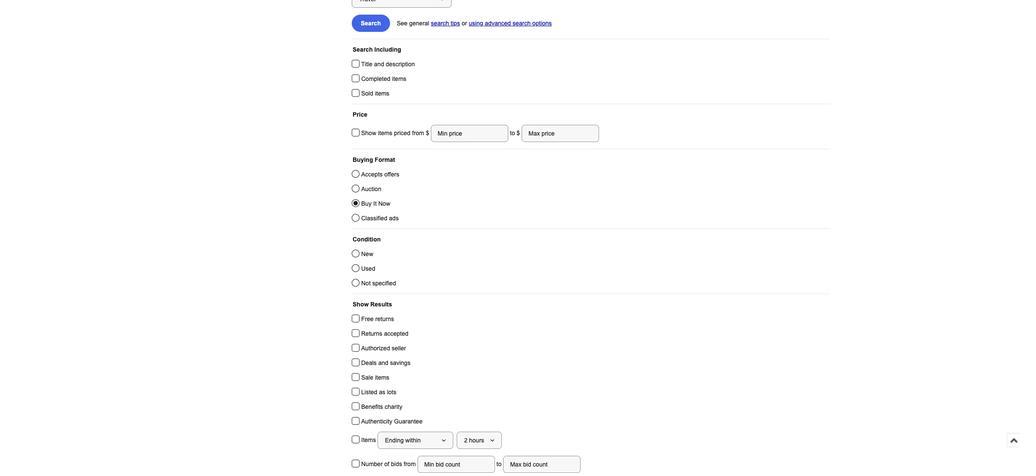 Task type: describe. For each thing, give the bounding box(es) containing it.
listed as lots
[[362, 389, 397, 396]]

buy
[[362, 200, 372, 207]]

not specified
[[362, 280, 396, 287]]

as
[[379, 389, 386, 396]]

listed
[[362, 389, 378, 396]]

to for to $
[[510, 129, 515, 136]]

savings
[[390, 359, 411, 366]]

completed
[[362, 75, 391, 82]]

results
[[371, 301, 392, 308]]

returns
[[362, 330, 383, 337]]

authenticity
[[362, 418, 393, 425]]

items
[[362, 436, 378, 443]]

description
[[386, 61, 415, 68]]

Enter maximum number of bids text field
[[504, 456, 581, 473]]

1 $ from the left
[[426, 129, 431, 136]]

deals
[[362, 359, 377, 366]]

now
[[379, 200, 391, 207]]

of
[[385, 460, 390, 467]]

number of bids from
[[362, 460, 418, 467]]

authenticity guarantee
[[362, 418, 423, 425]]

benefits
[[362, 403, 383, 410]]

buying
[[353, 156, 373, 163]]

it
[[374, 200, 377, 207]]

using advanced search options link
[[469, 20, 552, 27]]

auction
[[362, 186, 382, 192]]

search including
[[353, 46, 401, 53]]

1 search from the left
[[431, 20, 449, 27]]

classified ads
[[362, 215, 399, 222]]

or
[[462, 20, 467, 27]]

items for show
[[378, 129, 393, 136]]

offers
[[385, 171, 400, 178]]

accepts
[[362, 171, 383, 178]]

buying format
[[353, 156, 395, 163]]

classified
[[362, 215, 388, 222]]

new
[[362, 250, 374, 257]]

accepted
[[384, 330, 409, 337]]

used
[[362, 265, 376, 272]]

items for completed
[[392, 75, 407, 82]]

returns accepted
[[362, 330, 409, 337]]

and for title
[[374, 61, 384, 68]]

search for search
[[361, 20, 381, 27]]

to for to
[[495, 460, 504, 467]]

charity
[[385, 403, 403, 410]]

accepts offers
[[362, 171, 400, 178]]

options
[[533, 20, 552, 27]]

tips
[[451, 20, 460, 27]]

show items priced from
[[362, 129, 426, 136]]

seller
[[392, 345, 406, 352]]

benefits charity
[[362, 403, 403, 410]]

condition
[[353, 236, 381, 243]]

format
[[375, 156, 395, 163]]

advanced
[[485, 20, 511, 27]]

authorized seller
[[362, 345, 406, 352]]

show results
[[353, 301, 392, 308]]

number
[[362, 460, 383, 467]]



Task type: locate. For each thing, give the bounding box(es) containing it.
search inside button
[[361, 20, 381, 27]]

and for deals
[[379, 359, 389, 366]]

and right deals
[[379, 359, 389, 366]]

and right title
[[374, 61, 384, 68]]

using
[[469, 20, 484, 27]]

items
[[392, 75, 407, 82], [375, 90, 390, 97], [378, 129, 393, 136], [375, 374, 390, 381]]

1 vertical spatial from
[[404, 460, 416, 467]]

from for bids
[[404, 460, 416, 467]]

Enter minimum number of bids text field
[[418, 456, 495, 473]]

items down description
[[392, 75, 407, 82]]

sale items
[[362, 374, 390, 381]]

show
[[362, 129, 377, 136], [353, 301, 369, 308]]

free returns
[[362, 315, 394, 322]]

items down completed items
[[375, 90, 390, 97]]

title
[[362, 61, 373, 68]]

deals and savings
[[362, 359, 411, 366]]

items for sale
[[375, 374, 390, 381]]

from
[[412, 129, 425, 136], [404, 460, 416, 467]]

1 vertical spatial to
[[495, 460, 504, 467]]

0 horizontal spatial $
[[426, 129, 431, 136]]

bids
[[391, 460, 402, 467]]

from for priced
[[412, 129, 425, 136]]

Enter maximum price range value, $ text field
[[522, 125, 600, 142]]

1 vertical spatial show
[[353, 301, 369, 308]]

Enter minimum price range value, $ text field
[[431, 125, 509, 142]]

see
[[397, 20, 408, 27]]

0 vertical spatial and
[[374, 61, 384, 68]]

title and description
[[362, 61, 415, 68]]

1 horizontal spatial to
[[510, 129, 515, 136]]

sold
[[362, 90, 374, 97]]

to
[[510, 129, 515, 136], [495, 460, 504, 467]]

1 horizontal spatial $
[[517, 129, 520, 136]]

priced
[[394, 129, 411, 136]]

items left priced
[[378, 129, 393, 136]]

search up search including
[[361, 20, 381, 27]]

price
[[353, 111, 368, 118]]

0 vertical spatial from
[[412, 129, 425, 136]]

2 search from the left
[[513, 20, 531, 27]]

0 horizontal spatial search
[[431, 20, 449, 27]]

search
[[431, 20, 449, 27], [513, 20, 531, 27]]

search left tips
[[431, 20, 449, 27]]

search button
[[352, 15, 390, 32]]

specified
[[373, 280, 396, 287]]

from right priced
[[412, 129, 425, 136]]

general
[[410, 20, 430, 27]]

0 vertical spatial search
[[361, 20, 381, 27]]

items for sold
[[375, 90, 390, 97]]

$
[[426, 129, 431, 136], [517, 129, 520, 136]]

show up "free"
[[353, 301, 369, 308]]

from right bids
[[404, 460, 416, 467]]

and
[[374, 61, 384, 68], [379, 359, 389, 366]]

0 vertical spatial to
[[510, 129, 515, 136]]

including
[[375, 46, 401, 53]]

1 vertical spatial and
[[379, 359, 389, 366]]

items up as
[[375, 374, 390, 381]]

lots
[[387, 389, 397, 396]]

$ right priced
[[426, 129, 431, 136]]

$ left the enter maximum price range value, $ text box
[[517, 129, 520, 136]]

sold items
[[362, 90, 390, 97]]

show for show results
[[353, 301, 369, 308]]

0 horizontal spatial to
[[495, 460, 504, 467]]

1 horizontal spatial search
[[513, 20, 531, 27]]

1 vertical spatial search
[[353, 46, 373, 53]]

show down price at left top
[[362, 129, 377, 136]]

ads
[[389, 215, 399, 222]]

search tips link
[[431, 20, 460, 27]]

returns
[[376, 315, 394, 322]]

2 $ from the left
[[517, 129, 520, 136]]

0 vertical spatial show
[[362, 129, 377, 136]]

guarantee
[[394, 418, 423, 425]]

search left "options"
[[513, 20, 531, 27]]

buy it now
[[362, 200, 391, 207]]

to $
[[509, 129, 522, 136]]

show for show items priced from
[[362, 129, 377, 136]]

search
[[361, 20, 381, 27], [353, 46, 373, 53]]

search up title
[[353, 46, 373, 53]]

not
[[362, 280, 371, 287]]

sale
[[362, 374, 374, 381]]

completed items
[[362, 75, 407, 82]]

search for search including
[[353, 46, 373, 53]]

authorized
[[362, 345, 390, 352]]

free
[[362, 315, 374, 322]]

see general search tips or using advanced search options
[[397, 20, 552, 27]]



Task type: vqa. For each thing, say whether or not it's contained in the screenshot.
Create
no



